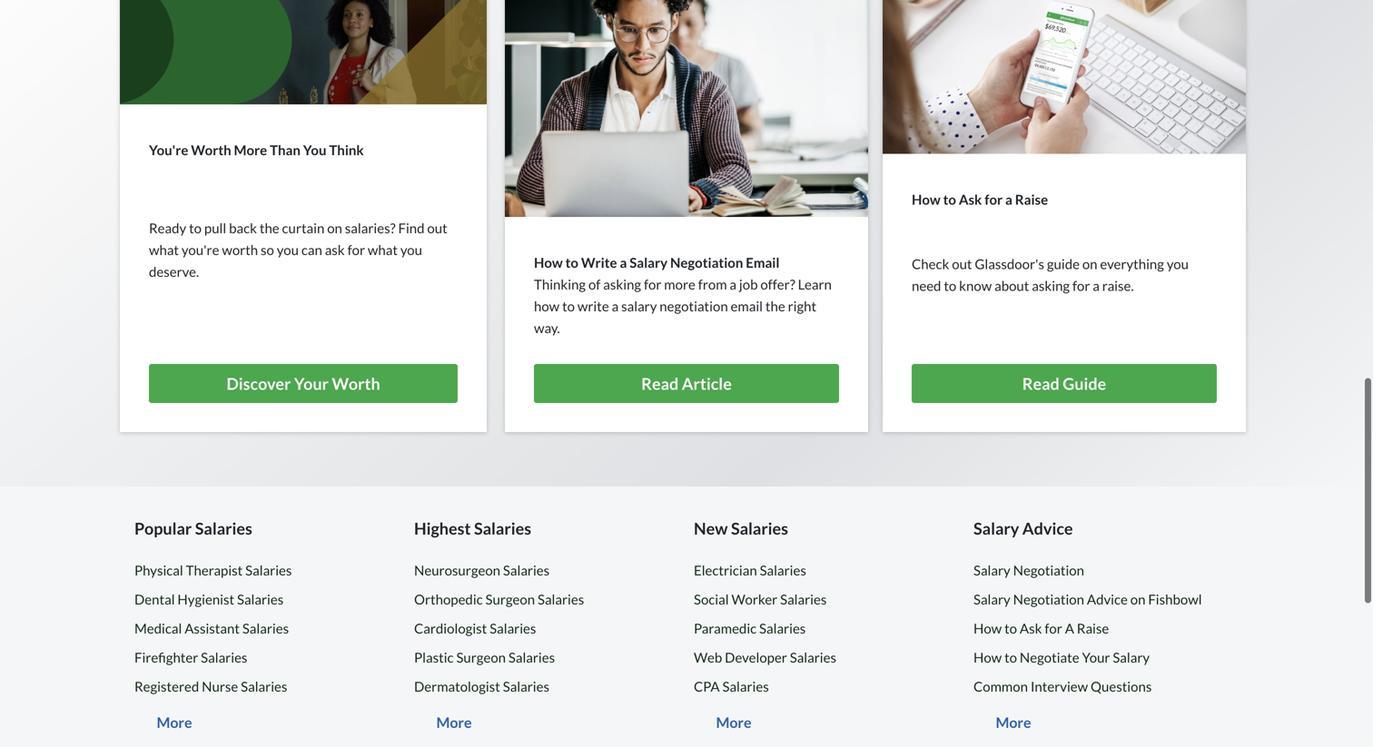 Task type: locate. For each thing, give the bounding box(es) containing it.
more button for popular
[[134, 705, 214, 742]]

salaries down neurosurgeon salaries 'link'
[[538, 592, 585, 608]]

salary down salary negotiation link
[[974, 592, 1011, 608]]

common interview questions link
[[974, 679, 1153, 695]]

assistant
[[185, 621, 240, 637]]

1 vertical spatial out
[[953, 256, 973, 272]]

0 vertical spatial negotiation
[[671, 255, 744, 271]]

1 more button from the left
[[134, 705, 214, 742]]

1 vertical spatial surgeon
[[457, 650, 506, 666]]

surgeon up dermatologist salaries
[[457, 650, 506, 666]]

salaries right developer
[[790, 650, 837, 666]]

2 horizontal spatial you
[[1168, 256, 1190, 272]]

salary
[[630, 255, 668, 271], [974, 519, 1020, 539], [974, 563, 1011, 579], [974, 592, 1011, 608], [1114, 650, 1151, 666]]

more down dermatologist
[[437, 714, 472, 732]]

negotiation
[[671, 255, 744, 271], [1014, 563, 1085, 579], [1014, 592, 1085, 608]]

0 horizontal spatial what
[[149, 242, 179, 258]]

0 horizontal spatial advice
[[1023, 519, 1074, 539]]

more button down dermatologist
[[414, 705, 494, 742]]

salary up salary negotiation
[[974, 519, 1020, 539]]

to up how to negotiate your salary link
[[1005, 621, 1018, 637]]

read guide link
[[912, 365, 1218, 404]]

negotiation up salary negotiation advice on fishbowl
[[1014, 563, 1085, 579]]

1 horizontal spatial what
[[368, 242, 398, 258]]

1 horizontal spatial read
[[1023, 374, 1060, 394]]

salaries right hygienist
[[237, 592, 284, 608]]

what down 'salaries?'
[[368, 242, 398, 258]]

more down registered on the left
[[157, 714, 192, 732]]

0 vertical spatial raise
[[1016, 191, 1049, 208]]

0 vertical spatial surgeon
[[486, 592, 535, 608]]

1 vertical spatial your
[[1083, 650, 1111, 666]]

read
[[642, 374, 679, 394], [1023, 374, 1060, 394]]

salaries down developer
[[723, 679, 769, 695]]

discover your worth button
[[149, 365, 458, 404]]

web developer salaries link
[[694, 650, 837, 666]]

1 horizontal spatial on
[[1083, 256, 1098, 272]]

what down ready
[[149, 242, 179, 258]]

more button down registered on the left
[[134, 705, 214, 742]]

salary advice
[[974, 519, 1074, 539]]

know
[[960, 278, 993, 294]]

3 more button from the left
[[694, 705, 774, 742]]

to right how
[[563, 298, 575, 315]]

to for ready to pull back the curtain on salaries? find out what you're worth so you can ask for what you deserve.
[[189, 220, 202, 236]]

1 vertical spatial on
[[1083, 256, 1098, 272]]

you right so
[[277, 242, 299, 258]]

1 horizontal spatial out
[[953, 256, 973, 272]]

raise
[[1016, 191, 1049, 208], [1078, 621, 1110, 637]]

0 horizontal spatial the
[[260, 220, 280, 236]]

salaries up social worker salaries
[[760, 563, 807, 579]]

from
[[699, 276, 727, 293]]

1 horizontal spatial your
[[1083, 650, 1111, 666]]

1 horizontal spatial asking
[[1033, 278, 1071, 294]]

electrician salaries link
[[694, 563, 807, 579]]

2 vertical spatial negotiation
[[1014, 592, 1085, 608]]

0 vertical spatial out
[[427, 220, 448, 236]]

asking down guide
[[1033, 278, 1071, 294]]

on up ask
[[327, 220, 342, 236]]

fishbowl
[[1149, 592, 1203, 608]]

to inside ready to pull back the curtain on salaries? find out what you're worth so you can ask for what you deserve.
[[189, 220, 202, 236]]

guide
[[1063, 374, 1107, 394]]

1 what from the left
[[149, 242, 179, 258]]

the down offer?
[[766, 298, 786, 315]]

raise right a
[[1078, 621, 1110, 637]]

more button
[[134, 705, 214, 742], [414, 705, 494, 742], [694, 705, 774, 742], [974, 705, 1054, 742]]

0 vertical spatial advice
[[1023, 519, 1074, 539]]

salaries right assistant
[[242, 621, 289, 637]]

more button for highest
[[414, 705, 494, 742]]

salary negotiation link
[[974, 563, 1085, 579]]

everything
[[1101, 256, 1165, 272]]

salary down salary advice
[[974, 563, 1011, 579]]

0 horizontal spatial worth
[[191, 142, 231, 158]]

need
[[912, 278, 942, 294]]

for right ask
[[348, 242, 365, 258]]

to for how to write a salary negotiation email thinking of asking for more from a job offer? learn how to write a salary negotiation email the right way.
[[566, 255, 579, 271]]

1 horizontal spatial advice
[[1088, 592, 1129, 608]]

salary
[[622, 298, 657, 315]]

surgeon for plastic
[[457, 650, 506, 666]]

1 horizontal spatial ask
[[1020, 621, 1043, 637]]

of
[[589, 276, 601, 293]]

your inside button
[[294, 374, 329, 394]]

more button down cpa salaries
[[694, 705, 774, 742]]

on left fishbowl
[[1131, 592, 1146, 608]]

physical
[[134, 563, 183, 579]]

0 vertical spatial worth
[[191, 142, 231, 158]]

0 horizontal spatial on
[[327, 220, 342, 236]]

dermatologist salaries link
[[414, 679, 550, 695]]

0 vertical spatial your
[[294, 374, 329, 394]]

your right discover
[[294, 374, 329, 394]]

on inside ready to pull back the curtain on salaries? find out what you're worth so you can ask for what you deserve.
[[327, 220, 342, 236]]

highest
[[414, 519, 471, 539]]

advice up salary negotiation
[[1023, 519, 1074, 539]]

0 horizontal spatial raise
[[1016, 191, 1049, 208]]

1 horizontal spatial you
[[401, 242, 423, 258]]

2 more button from the left
[[414, 705, 494, 742]]

more down common
[[996, 714, 1032, 732]]

salaries up dermatologist salaries
[[509, 650, 555, 666]]

ask up glassdoor's
[[959, 191, 983, 208]]

out right find
[[427, 220, 448, 236]]

more down cpa salaries
[[716, 714, 752, 732]]

physical therapist salaries
[[134, 563, 292, 579]]

read article
[[642, 374, 732, 394]]

article
[[682, 374, 732, 394]]

salaries
[[195, 519, 252, 539], [474, 519, 532, 539], [731, 519, 789, 539], [246, 563, 292, 579], [503, 563, 550, 579], [760, 563, 807, 579], [237, 592, 284, 608], [538, 592, 585, 608], [781, 592, 827, 608], [242, 621, 289, 637], [490, 621, 537, 637], [760, 621, 806, 637], [201, 650, 248, 666], [509, 650, 555, 666], [790, 650, 837, 666], [241, 679, 288, 695], [503, 679, 550, 695], [723, 679, 769, 695]]

salaries up the orthopedic surgeon salaries link
[[503, 563, 550, 579]]

raise up glassdoor's
[[1016, 191, 1049, 208]]

salary up more
[[630, 255, 668, 271]]

your
[[294, 374, 329, 394], [1083, 650, 1111, 666]]

1 horizontal spatial worth
[[332, 374, 380, 394]]

asking up the salary
[[604, 276, 642, 293]]

negotiation up how to ask for a raise "link"
[[1014, 592, 1085, 608]]

to up common
[[1005, 650, 1018, 666]]

you down find
[[401, 242, 423, 258]]

on right guide
[[1083, 256, 1098, 272]]

you're
[[182, 242, 219, 258]]

medical assistant salaries link
[[134, 621, 289, 637]]

for up the salary
[[644, 276, 662, 293]]

salary negotiation advice on fishbowl
[[974, 592, 1203, 608]]

negotiation up from
[[671, 255, 744, 271]]

1 vertical spatial the
[[766, 298, 786, 315]]

the
[[260, 220, 280, 236], [766, 298, 786, 315]]

salary negotiation advice on fishbowl link
[[974, 592, 1203, 608]]

salary for salary negotiation
[[974, 563, 1011, 579]]

plastic
[[414, 650, 454, 666]]

to
[[944, 191, 957, 208], [189, 220, 202, 236], [566, 255, 579, 271], [944, 278, 957, 294], [563, 298, 575, 315], [1005, 621, 1018, 637], [1005, 650, 1018, 666]]

surgeon
[[486, 592, 535, 608], [457, 650, 506, 666]]

out up the know on the top of the page
[[953, 256, 973, 272]]

the up so
[[260, 220, 280, 236]]

your up the "questions"
[[1083, 650, 1111, 666]]

right
[[788, 298, 817, 315]]

than
[[270, 142, 301, 158]]

2 read from the left
[[1023, 374, 1060, 394]]

more button for new
[[694, 705, 774, 742]]

0 horizontal spatial your
[[294, 374, 329, 394]]

write
[[578, 298, 610, 315]]

read left the guide
[[1023, 374, 1060, 394]]

salaries down the orthopedic surgeon salaries link
[[490, 621, 537, 637]]

asking
[[604, 276, 642, 293], [1033, 278, 1071, 294]]

a
[[1006, 191, 1013, 208], [620, 255, 627, 271], [730, 276, 737, 293], [1093, 278, 1100, 294], [612, 298, 619, 315]]

advice left fishbowl
[[1088, 592, 1129, 608]]

to left pull at top left
[[189, 220, 202, 236]]

you
[[277, 242, 299, 258], [401, 242, 423, 258], [1168, 256, 1190, 272]]

1 read from the left
[[642, 374, 679, 394]]

social worker salaries
[[694, 592, 827, 608]]

to up thinking
[[566, 255, 579, 271]]

salaries up 'neurosurgeon salaries' at the bottom left of the page
[[474, 519, 532, 539]]

to up check
[[944, 191, 957, 208]]

out
[[427, 220, 448, 236], [953, 256, 973, 272]]

cardiologist salaries
[[414, 621, 537, 637]]

0 vertical spatial the
[[260, 220, 280, 236]]

how for how to ask for a raise
[[974, 621, 1002, 637]]

pull
[[204, 220, 226, 236]]

guide
[[1048, 256, 1080, 272]]

way.
[[534, 320, 560, 336]]

plastic surgeon salaries link
[[414, 650, 555, 666]]

0 horizontal spatial asking
[[604, 276, 642, 293]]

1 vertical spatial raise
[[1078, 621, 1110, 637]]

more for popular salaries
[[157, 714, 192, 732]]

you
[[303, 142, 327, 158]]

social
[[694, 592, 729, 608]]

4 more button from the left
[[974, 705, 1054, 742]]

0 vertical spatial on
[[327, 220, 342, 236]]

popular salaries
[[134, 519, 252, 539]]

neurosurgeon
[[414, 563, 501, 579]]

1 horizontal spatial raise
[[1078, 621, 1110, 637]]

surgeon down 'neurosurgeon salaries' at the bottom left of the page
[[486, 592, 535, 608]]

worth
[[191, 142, 231, 158], [332, 374, 380, 394]]

2 horizontal spatial on
[[1131, 592, 1146, 608]]

asking inside check out glassdoor's guide on everything you need to know about asking for a raise.
[[1033, 278, 1071, 294]]

neurosurgeon salaries
[[414, 563, 550, 579]]

negotiation for salary negotiation
[[1014, 563, 1085, 579]]

0 horizontal spatial ask
[[959, 191, 983, 208]]

0 horizontal spatial out
[[427, 220, 448, 236]]

you right the everything
[[1168, 256, 1190, 272]]

to for how to ask for a raise
[[1005, 621, 1018, 637]]

salaries up therapist
[[195, 519, 252, 539]]

out inside check out glassdoor's guide on everything you need to know about asking for a raise.
[[953, 256, 973, 272]]

1 vertical spatial worth
[[332, 374, 380, 394]]

1 vertical spatial negotiation
[[1014, 563, 1085, 579]]

you're worth more than you think
[[149, 142, 364, 158]]

salaries right nurse
[[241, 679, 288, 695]]

physical therapist salaries link
[[134, 563, 292, 579]]

for down guide
[[1073, 278, 1091, 294]]

0 horizontal spatial read
[[642, 374, 679, 394]]

how inside how to write a salary negotiation email thinking of asking for more from a job offer? learn how to write a salary negotiation email the right way.
[[534, 255, 563, 271]]

1 vertical spatial ask
[[1020, 621, 1043, 637]]

read left the article
[[642, 374, 679, 394]]

write
[[581, 255, 618, 271]]

more button down common
[[974, 705, 1054, 742]]

to right need
[[944, 278, 957, 294]]

a
[[1066, 621, 1075, 637]]

ask up negotiate
[[1020, 621, 1043, 637]]

1 horizontal spatial the
[[766, 298, 786, 315]]

0 vertical spatial ask
[[959, 191, 983, 208]]



Task type: vqa. For each thing, say whether or not it's contained in the screenshot.
'This bowl is for all fishes who are applying to MBA programs'
no



Task type: describe. For each thing, give the bounding box(es) containing it.
discover your worth link
[[149, 365, 458, 404]]

new
[[694, 519, 728, 539]]

negotiation
[[660, 298, 728, 315]]

deserve.
[[149, 264, 199, 280]]

dermatologist salaries
[[414, 679, 550, 695]]

firefighter salaries link
[[134, 650, 248, 666]]

cpa salaries
[[694, 679, 769, 695]]

salary for salary advice
[[974, 519, 1020, 539]]

how for how to write a salary negotiation email thinking of asking for more from a job offer? learn how to write a salary negotiation email the right way.
[[534, 255, 563, 271]]

salaries up web developer salaries
[[760, 621, 806, 637]]

more for new salaries
[[716, 714, 752, 732]]

interview
[[1031, 679, 1089, 695]]

to inside check out glassdoor's guide on everything you need to know about asking for a raise.
[[944, 278, 957, 294]]

on inside check out glassdoor's guide on everything you need to know about asking for a raise.
[[1083, 256, 1098, 272]]

salary for salary negotiation advice on fishbowl
[[974, 592, 1011, 608]]

registered nurse salaries
[[134, 679, 288, 695]]

check
[[912, 256, 950, 272]]

how to ask for a raise link
[[974, 621, 1110, 637]]

how to negotiate your salary link
[[974, 650, 1151, 666]]

read article button
[[534, 365, 840, 404]]

dental hygienist salaries link
[[134, 592, 284, 608]]

firefighter salaries
[[134, 650, 248, 666]]

registered
[[134, 679, 199, 695]]

read for read article
[[642, 374, 679, 394]]

cardiologist
[[414, 621, 487, 637]]

salaries down plastic surgeon salaries
[[503, 679, 550, 695]]

discover
[[227, 374, 291, 394]]

worth inside button
[[332, 374, 380, 394]]

2 vertical spatial on
[[1131, 592, 1146, 608]]

for inside ready to pull back the curtain on salaries? find out what you're worth so you can ask for what you deserve.
[[348, 242, 365, 258]]

2 what from the left
[[368, 242, 398, 258]]

raise.
[[1103, 278, 1135, 294]]

more left the than
[[234, 142, 267, 158]]

so
[[261, 242, 274, 258]]

salaries right worker
[[781, 592, 827, 608]]

popular
[[134, 519, 192, 539]]

hygienist
[[178, 592, 235, 608]]

check out glassdoor's guide on everything you need to know about asking for a raise.
[[912, 256, 1190, 294]]

worth
[[222, 242, 258, 258]]

ask for a
[[959, 191, 983, 208]]

paramedic salaries
[[694, 621, 806, 637]]

ready to pull back the curtain on salaries? find out what you're worth so you can ask for what you deserve.
[[149, 220, 448, 280]]

negotiation for salary negotiation advice on fishbowl
[[1014, 592, 1085, 608]]

electrician
[[694, 563, 758, 579]]

salary negotiation
[[974, 563, 1085, 579]]

cardiologist salaries link
[[414, 621, 537, 637]]

new salaries
[[694, 519, 789, 539]]

dental
[[134, 592, 175, 608]]

surgeon for orthopedic
[[486, 592, 535, 608]]

more
[[665, 276, 696, 293]]

dermatologist
[[414, 679, 501, 695]]

highest salaries
[[414, 519, 532, 539]]

out inside ready to pull back the curtain on salaries? find out what you're worth so you can ask for what you deserve.
[[427, 220, 448, 236]]

developer
[[725, 650, 788, 666]]

how to write a salary negotiation email thinking of asking for more from a job offer? learn how to write a salary negotiation email the right way.
[[534, 255, 832, 336]]

the inside how to write a salary negotiation email thinking of asking for more from a job offer? learn how to write a salary negotiation email the right way.
[[766, 298, 786, 315]]

a inside check out glassdoor's guide on everything you need to know about asking for a raise.
[[1093, 278, 1100, 294]]

dental hygienist salaries
[[134, 592, 284, 608]]

1 vertical spatial advice
[[1088, 592, 1129, 608]]

read for read guide
[[1023, 374, 1060, 394]]

electrician salaries
[[694, 563, 807, 579]]

therapist
[[186, 563, 243, 579]]

negotiation inside how to write a salary negotiation email thinking of asking for more from a job offer? learn how to write a salary negotiation email the right way.
[[671, 255, 744, 271]]

more for highest salaries
[[437, 714, 472, 732]]

more button for salary
[[974, 705, 1054, 742]]

salaries up nurse
[[201, 650, 248, 666]]

cpa salaries link
[[694, 679, 769, 695]]

can
[[302, 242, 322, 258]]

plastic surgeon salaries
[[414, 650, 555, 666]]

salaries up electrician salaries link
[[731, 519, 789, 539]]

how for how to ask for a raise
[[912, 191, 941, 208]]

for up glassdoor's
[[985, 191, 1003, 208]]

questions
[[1091, 679, 1153, 695]]

ask
[[325, 242, 345, 258]]

negotiate
[[1020, 650, 1080, 666]]

think
[[329, 142, 364, 158]]

salaries right therapist
[[246, 563, 292, 579]]

orthopedic
[[414, 592, 483, 608]]

the inside ready to pull back the curtain on salaries? find out what you're worth so you can ask for what you deserve.
[[260, 220, 280, 236]]

you're
[[149, 142, 188, 158]]

worker
[[732, 592, 778, 608]]

learn
[[798, 276, 832, 293]]

orthopedic surgeon salaries
[[414, 592, 585, 608]]

ask for a
[[1020, 621, 1043, 637]]

for inside how to write a salary negotiation email thinking of asking for more from a job offer? learn how to write a salary negotiation email the right way.
[[644, 276, 662, 293]]

glassdoor's
[[975, 256, 1045, 272]]

for inside check out glassdoor's guide on everything you need to know about asking for a raise.
[[1073, 278, 1091, 294]]

nurse
[[202, 679, 238, 695]]

you inside check out glassdoor's guide on everything you need to know about asking for a raise.
[[1168, 256, 1190, 272]]

salary up the "questions"
[[1114, 650, 1151, 666]]

paramedic
[[694, 621, 757, 637]]

to for how to negotiate your salary
[[1005, 650, 1018, 666]]

orthopedic surgeon salaries link
[[414, 592, 585, 608]]

salary inside how to write a salary negotiation email thinking of asking for more from a job offer? learn how to write a salary negotiation email the right way.
[[630, 255, 668, 271]]

how to ask for a raise
[[912, 191, 1049, 208]]

for left a
[[1045, 621, 1063, 637]]

about
[[995, 278, 1030, 294]]

more for salary advice
[[996, 714, 1032, 732]]

web
[[694, 650, 723, 666]]

to for how to ask for a raise
[[944, 191, 957, 208]]

medical assistant salaries
[[134, 621, 289, 637]]

find
[[398, 220, 425, 236]]

registered nurse salaries link
[[134, 679, 288, 695]]

neurosurgeon salaries link
[[414, 563, 550, 579]]

how to ask for a raise
[[974, 621, 1110, 637]]

raise for how to ask for a raise
[[1078, 621, 1110, 637]]

email
[[731, 298, 763, 315]]

social worker salaries link
[[694, 592, 827, 608]]

curtain
[[282, 220, 325, 236]]

0 horizontal spatial you
[[277, 242, 299, 258]]

offer?
[[761, 276, 796, 293]]

raise for how to ask for a raise
[[1016, 191, 1049, 208]]

how for how to negotiate your salary
[[974, 650, 1002, 666]]

read guide
[[1023, 374, 1107, 394]]

common
[[974, 679, 1029, 695]]

web developer salaries
[[694, 650, 837, 666]]

discover your worth
[[227, 374, 380, 394]]

thinking
[[534, 276, 586, 293]]

read article link
[[534, 365, 840, 404]]

asking inside how to write a salary negotiation email thinking of asking for more from a job offer? learn how to write a salary negotiation email the right way.
[[604, 276, 642, 293]]

salaries?
[[345, 220, 396, 236]]

read guide button
[[912, 365, 1218, 404]]



